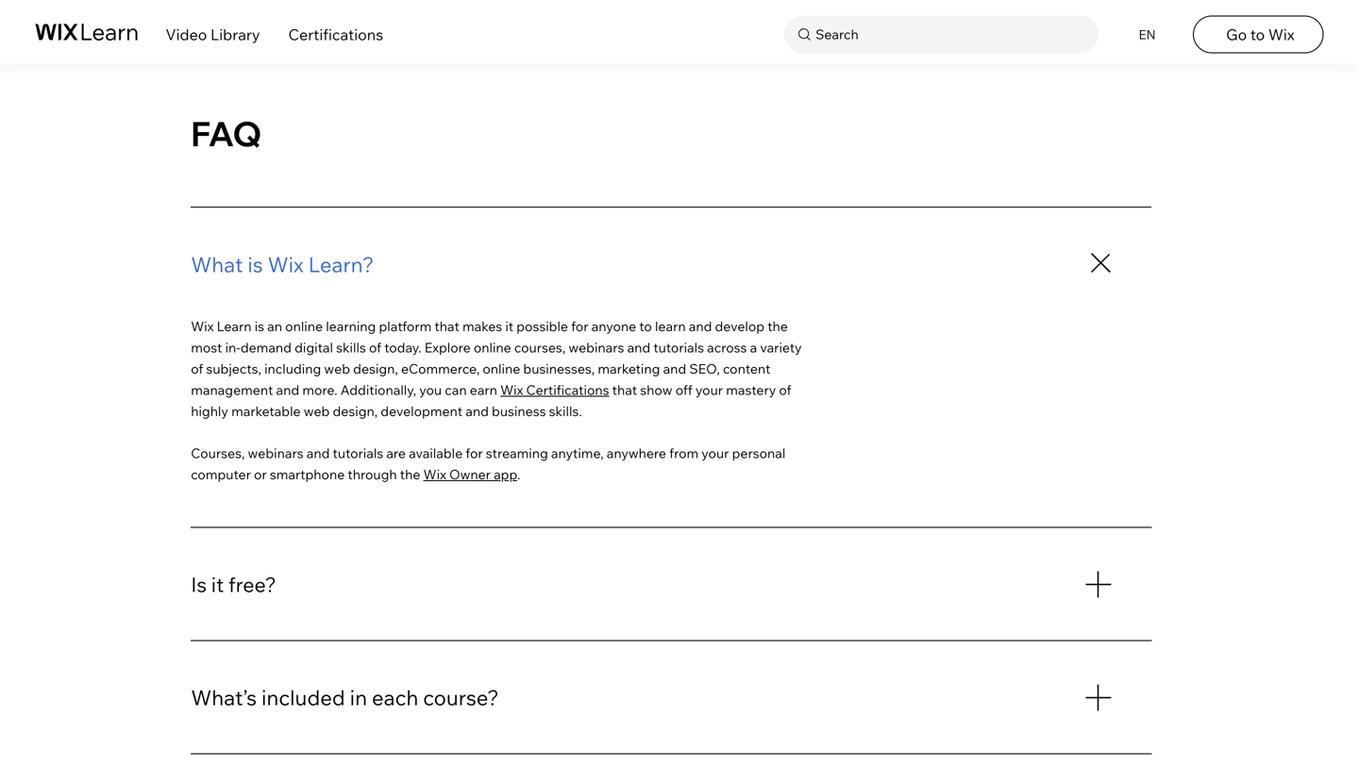 Task type: locate. For each thing, give the bounding box(es) containing it.
online up earn
[[483, 361, 520, 377]]

0 vertical spatial to
[[1250, 25, 1265, 44]]

that down the marketing
[[612, 382, 637, 398]]

to
[[1250, 25, 1265, 44], [639, 318, 652, 335]]

the up variety
[[768, 318, 788, 335]]

wix certifications link
[[500, 382, 609, 398]]

an
[[267, 318, 282, 335]]

0 horizontal spatial that
[[435, 318, 460, 335]]

available
[[409, 445, 463, 462]]

today.
[[384, 339, 422, 356]]

the inside courses, webinars and tutorials are available for streaming anytime, anywhere from your personal computer or smartphone through the
[[400, 466, 420, 483]]

that up explore
[[435, 318, 460, 335]]

wix right go at the right
[[1268, 25, 1295, 44]]

to right go at the right
[[1250, 25, 1265, 44]]

your down seo,
[[696, 382, 723, 398]]

1 vertical spatial is
[[255, 318, 264, 335]]

or
[[254, 466, 267, 483]]

of right skills
[[369, 339, 381, 356]]

are
[[386, 445, 406, 462]]

tutorials inside courses, webinars and tutorials are available for streaming anytime, anywhere from your personal computer or smartphone through the
[[333, 445, 383, 462]]

0 vertical spatial it
[[505, 318, 514, 335]]

certifications
[[288, 25, 383, 44], [526, 382, 609, 398]]

menu bar containing video library
[[0, 0, 1359, 64]]

0 vertical spatial certifications
[[288, 25, 383, 44]]

is right what
[[248, 252, 263, 277]]

and inside courses, webinars and tutorials are available for streaming anytime, anywhere from your personal computer or smartphone through the
[[307, 445, 330, 462]]

management
[[191, 382, 273, 398]]

wix
[[1268, 25, 1295, 44], [268, 252, 304, 277], [191, 318, 214, 335], [500, 382, 523, 398], [423, 466, 446, 483]]

0 horizontal spatial certifications
[[288, 25, 383, 44]]

wix for wix certifications
[[500, 382, 523, 398]]

design, up additionally, on the left
[[353, 361, 398, 377]]

1 vertical spatial certifications
[[526, 382, 609, 398]]

1 vertical spatial the
[[400, 466, 420, 483]]

and right learn at the top of page
[[689, 318, 712, 335]]

design,
[[353, 361, 398, 377], [333, 403, 378, 419]]

1 horizontal spatial that
[[612, 382, 637, 398]]

online down "makes"
[[474, 339, 511, 356]]

online
[[285, 318, 323, 335], [474, 339, 511, 356], [483, 361, 520, 377]]

webinars down anyone
[[569, 339, 624, 356]]

learning
[[326, 318, 376, 335]]

tutorials
[[653, 339, 704, 356], [333, 445, 383, 462]]

wix for wix learn is an online learning platform that makes it possible for anyone to learn and develop the most in-demand digital skills of today. explore online courses, webinars and tutorials across a variety of subjects, including web design, ecommerce, online businesses, marketing and seo, content management and more. additionally, you can earn
[[191, 318, 214, 335]]

0 vertical spatial for
[[571, 318, 588, 335]]

of
[[369, 339, 381, 356], [191, 361, 203, 377], [779, 382, 791, 398]]

courses, webinars and tutorials are available for streaming anytime, anywhere from your personal computer or smartphone through the
[[191, 445, 786, 483]]

anywhere
[[607, 445, 666, 462]]

web inside that show off your mastery of highly marketable web design, development and business skills.
[[304, 403, 330, 419]]

1 horizontal spatial webinars
[[569, 339, 624, 356]]

including
[[264, 361, 321, 377]]

tutorials inside wix learn is an online learning platform that makes it possible for anyone to learn and develop the most in-demand digital skills of today. explore online courses, webinars and tutorials across a variety of subjects, including web design, ecommerce, online businesses, marketing and seo, content management and more. additionally, you can earn
[[653, 339, 704, 356]]

0 vertical spatial tutorials
[[653, 339, 704, 356]]

webinars up or
[[248, 445, 304, 462]]

the inside wix learn is an online learning platform that makes it possible for anyone to learn and develop the most in-demand digital skills of today. explore online courses, webinars and tutorials across a variety of subjects, including web design, ecommerce, online businesses, marketing and seo, content management and more. additionally, you can earn
[[768, 318, 788, 335]]

tutorials down learn at the top of page
[[653, 339, 704, 356]]

for inside courses, webinars and tutorials are available for streaming anytime, anywhere from your personal computer or smartphone through the
[[466, 445, 483, 462]]

wix inside wix learn is an online learning platform that makes it possible for anyone to learn and develop the most in-demand digital skills of today. explore online courses, webinars and tutorials across a variety of subjects, including web design, ecommerce, online businesses, marketing and seo, content management and more. additionally, you can earn
[[191, 318, 214, 335]]

can
[[445, 382, 467, 398]]

web down more.
[[304, 403, 330, 419]]

0 horizontal spatial to
[[639, 318, 652, 335]]

anytime,
[[551, 445, 604, 462]]

go
[[1226, 25, 1247, 44]]

it right "makes"
[[505, 318, 514, 335]]

to inside "menu bar"
[[1250, 25, 1265, 44]]

0 vertical spatial the
[[768, 318, 788, 335]]

your inside courses, webinars and tutorials are available for streaming anytime, anywhere from your personal computer or smartphone through the
[[702, 445, 729, 462]]

app
[[494, 466, 517, 483]]

learn
[[217, 318, 252, 335]]

1 vertical spatial that
[[612, 382, 637, 398]]

1 vertical spatial to
[[639, 318, 652, 335]]

0 vertical spatial web
[[324, 361, 350, 377]]

web down skills
[[324, 361, 350, 377]]

1 vertical spatial design,
[[333, 403, 378, 419]]

1 horizontal spatial of
[[369, 339, 381, 356]]

1 horizontal spatial for
[[571, 318, 588, 335]]

2 vertical spatial online
[[483, 361, 520, 377]]

explore
[[424, 339, 471, 356]]

variety
[[760, 339, 802, 356]]

web
[[324, 361, 350, 377], [304, 403, 330, 419]]

skills
[[336, 339, 366, 356]]

platform
[[379, 318, 432, 335]]

2 vertical spatial of
[[779, 382, 791, 398]]

1 vertical spatial of
[[191, 361, 203, 377]]

to left learn at the top of page
[[639, 318, 652, 335]]

faq
[[191, 112, 262, 155]]

across
[[707, 339, 747, 356]]

1 horizontal spatial to
[[1250, 25, 1265, 44]]

most
[[191, 339, 222, 356]]

0 vertical spatial your
[[696, 382, 723, 398]]

for left anyone
[[571, 318, 588, 335]]

menu bar
[[0, 0, 1359, 64]]

to inside wix learn is an online learning platform that makes it possible for anyone to learn and develop the most in-demand digital skills of today. explore online courses, webinars and tutorials across a variety of subjects, including web design, ecommerce, online businesses, marketing and seo, content management and more. additionally, you can earn
[[639, 318, 652, 335]]

wix down available
[[423, 466, 446, 483]]

1 vertical spatial your
[[702, 445, 729, 462]]

wix certifications
[[500, 382, 609, 398]]

1 vertical spatial webinars
[[248, 445, 304, 462]]

1 horizontal spatial it
[[505, 318, 514, 335]]

web inside wix learn is an online learning platform that makes it possible for anyone to learn and develop the most in-demand digital skills of today. explore online courses, webinars and tutorials across a variety of subjects, including web design, ecommerce, online businesses, marketing and seo, content management and more. additionally, you can earn
[[324, 361, 350, 377]]

your right 'from'
[[702, 445, 729, 462]]

online up digital
[[285, 318, 323, 335]]

0 horizontal spatial of
[[191, 361, 203, 377]]

your inside that show off your mastery of highly marketable web design, development and business skills.
[[696, 382, 723, 398]]

course?
[[423, 685, 499, 711]]

certifications link
[[288, 25, 383, 44]]

go to wix link
[[1193, 15, 1324, 53]]

0 vertical spatial design,
[[353, 361, 398, 377]]

and up the marketing
[[627, 339, 651, 356]]

1 vertical spatial it
[[211, 572, 224, 597]]

that inside that show off your mastery of highly marketable web design, development and business skills.
[[612, 382, 637, 398]]

1 horizontal spatial the
[[768, 318, 788, 335]]

design, down additionally, on the left
[[333, 403, 378, 419]]

en
[[1139, 26, 1156, 42]]

for up wix owner app .
[[466, 445, 483, 462]]

0 horizontal spatial tutorials
[[333, 445, 383, 462]]

0 vertical spatial that
[[435, 318, 460, 335]]

1 vertical spatial web
[[304, 403, 330, 419]]

and up smartphone
[[307, 445, 330, 462]]

of right mastery
[[779, 382, 791, 398]]

video library
[[166, 25, 260, 44]]

wix up business
[[500, 382, 523, 398]]

business
[[492, 403, 546, 419]]

webinars
[[569, 339, 624, 356], [248, 445, 304, 462]]

is inside wix learn is an online learning platform that makes it possible for anyone to learn and develop the most in-demand digital skills of today. explore online courses, webinars and tutorials across a variety of subjects, including web design, ecommerce, online businesses, marketing and seo, content management and more. additionally, you can earn
[[255, 318, 264, 335]]

digital
[[295, 339, 333, 356]]

0 horizontal spatial webinars
[[248, 445, 304, 462]]

0 horizontal spatial for
[[466, 445, 483, 462]]

owner
[[449, 466, 491, 483]]

is
[[248, 252, 263, 277], [255, 318, 264, 335]]

what's
[[191, 685, 257, 711]]

1 horizontal spatial tutorials
[[653, 339, 704, 356]]

it
[[505, 318, 514, 335], [211, 572, 224, 597]]

tutorials up through
[[333, 445, 383, 462]]

that
[[435, 318, 460, 335], [612, 382, 637, 398]]

wix up most
[[191, 318, 214, 335]]

for
[[571, 318, 588, 335], [466, 445, 483, 462]]

of down most
[[191, 361, 203, 377]]

is left "an"
[[255, 318, 264, 335]]

what's included in each course?
[[191, 685, 499, 711]]

marketable
[[231, 403, 301, 419]]

2 horizontal spatial of
[[779, 382, 791, 398]]

and
[[689, 318, 712, 335], [627, 339, 651, 356], [663, 361, 686, 377], [276, 382, 299, 398], [466, 403, 489, 419], [307, 445, 330, 462]]

mastery
[[726, 382, 776, 398]]

1 vertical spatial tutorials
[[333, 445, 383, 462]]

it right is
[[211, 572, 224, 597]]

and down earn
[[466, 403, 489, 419]]

your
[[696, 382, 723, 398], [702, 445, 729, 462]]

and inside that show off your mastery of highly marketable web design, development and business skills.
[[466, 403, 489, 419]]

1 vertical spatial for
[[466, 445, 483, 462]]

webinars inside courses, webinars and tutorials are available for streaming anytime, anywhere from your personal computer or smartphone through the
[[248, 445, 304, 462]]

the down are
[[400, 466, 420, 483]]

from
[[669, 445, 699, 462]]

0 vertical spatial of
[[369, 339, 381, 356]]

0 vertical spatial webinars
[[569, 339, 624, 356]]

0 horizontal spatial the
[[400, 466, 420, 483]]

learn?
[[308, 252, 374, 277]]



Task type: vqa. For each thing, say whether or not it's contained in the screenshot.
development
yes



Task type: describe. For each thing, give the bounding box(es) containing it.
that show off your mastery of highly marketable web design, development and business skills.
[[191, 382, 791, 419]]

businesses,
[[523, 361, 595, 377]]

courses,
[[514, 339, 566, 356]]

wix for wix owner app .
[[423, 466, 446, 483]]

webinars inside wix learn is an online learning platform that makes it possible for anyone to learn and develop the most in-demand digital skills of today. explore online courses, webinars and tutorials across a variety of subjects, including web design, ecommerce, online businesses, marketing and seo, content management and more. additionally, you can earn
[[569, 339, 624, 356]]

video library link
[[166, 25, 260, 44]]

0 vertical spatial online
[[285, 318, 323, 335]]

through
[[348, 466, 397, 483]]

design, inside wix learn is an online learning platform that makes it possible for anyone to learn and develop the most in-demand digital skills of today. explore online courses, webinars and tutorials across a variety of subjects, including web design, ecommerce, online businesses, marketing and seo, content management and more. additionally, you can earn
[[353, 361, 398, 377]]

0 horizontal spatial it
[[211, 572, 224, 597]]

and up off
[[663, 361, 686, 377]]

go to wix
[[1226, 25, 1295, 44]]

that inside wix learn is an online learning platform that makes it possible for anyone to learn and develop the most in-demand digital skills of today. explore online courses, webinars and tutorials across a variety of subjects, including web design, ecommerce, online businesses, marketing and seo, content management and more. additionally, you can earn
[[435, 318, 460, 335]]

what
[[191, 252, 243, 277]]

wix owner app link
[[423, 466, 517, 483]]

and down including
[[276, 382, 299, 398]]

video
[[166, 25, 207, 44]]

Search text field
[[811, 22, 1094, 46]]

it inside wix learn is an online learning platform that makes it possible for anyone to learn and develop the most in-demand digital skills of today. explore online courses, webinars and tutorials across a variety of subjects, including web design, ecommerce, online businesses, marketing and seo, content management and more. additionally, you can earn
[[505, 318, 514, 335]]

additionally,
[[340, 382, 416, 398]]

in
[[350, 685, 367, 711]]

1 vertical spatial online
[[474, 339, 511, 356]]

in-
[[225, 339, 241, 356]]

subjects,
[[206, 361, 261, 377]]

courses,
[[191, 445, 245, 462]]

makes
[[462, 318, 502, 335]]

wix learn is an online learning platform that makes it possible for anyone to learn and develop the most in-demand digital skills of today. explore online courses, webinars and tutorials across a variety of subjects, including web design, ecommerce, online businesses, marketing and seo, content management and more. additionally, you can earn
[[191, 318, 802, 398]]

possible
[[517, 318, 568, 335]]

of inside that show off your mastery of highly marketable web design, development and business skills.
[[779, 382, 791, 398]]

ecommerce,
[[401, 361, 480, 377]]

en button
[[1127, 15, 1165, 53]]

what is wix learn?
[[191, 252, 374, 277]]

anyone
[[591, 318, 636, 335]]

.
[[517, 466, 520, 483]]

is
[[191, 572, 207, 597]]

demand
[[241, 339, 292, 356]]

content
[[723, 361, 771, 377]]

skills.
[[549, 403, 582, 419]]

learn
[[655, 318, 686, 335]]

marketing
[[598, 361, 660, 377]]

1 horizontal spatial certifications
[[526, 382, 609, 398]]

you
[[419, 382, 442, 398]]

the for through
[[400, 466, 420, 483]]

smartphone
[[270, 466, 345, 483]]

highly
[[191, 403, 228, 419]]

more.
[[302, 382, 337, 398]]

is it free?
[[191, 572, 276, 597]]

show
[[640, 382, 673, 398]]

development
[[381, 403, 463, 419]]

the for develop
[[768, 318, 788, 335]]

included
[[261, 685, 345, 711]]

design, inside that show off your mastery of highly marketable web design, development and business skills.
[[333, 403, 378, 419]]

wix left learn?
[[268, 252, 304, 277]]

computer
[[191, 466, 251, 483]]

earn
[[470, 382, 497, 398]]

a
[[750, 339, 757, 356]]

wix owner app .
[[423, 466, 520, 483]]

personal
[[732, 445, 786, 462]]

seo,
[[689, 361, 720, 377]]

off
[[676, 382, 693, 398]]

free?
[[228, 572, 276, 597]]

develop
[[715, 318, 765, 335]]

streaming
[[486, 445, 548, 462]]

library
[[210, 25, 260, 44]]

for inside wix learn is an online learning platform that makes it possible for anyone to learn and develop the most in-demand digital skills of today. explore online courses, webinars and tutorials across a variety of subjects, including web design, ecommerce, online businesses, marketing and seo, content management and more. additionally, you can earn
[[571, 318, 588, 335]]

0 vertical spatial is
[[248, 252, 263, 277]]

each
[[372, 685, 418, 711]]



